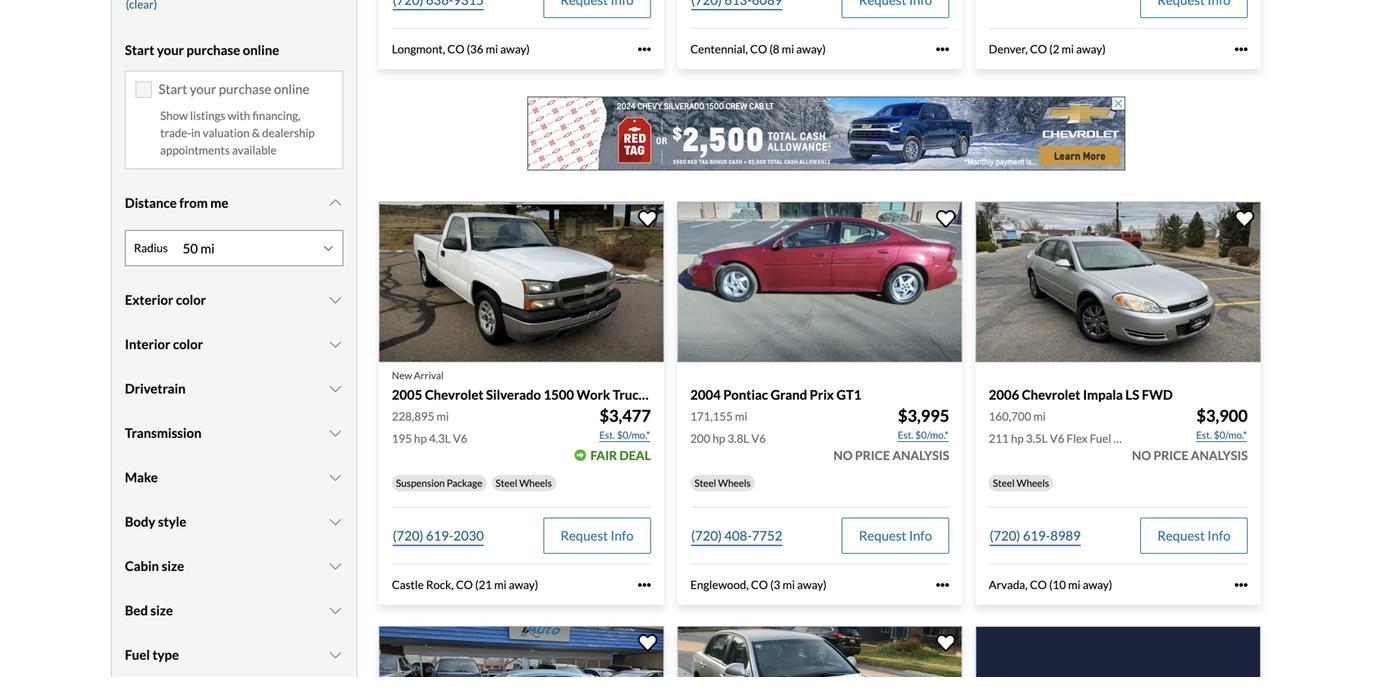 Task type: vqa. For each thing, say whether or not it's contained in the screenshot.
the bottom the "size"
yes



Task type: locate. For each thing, give the bounding box(es) containing it.
chevron down image
[[327, 382, 343, 395], [327, 426, 343, 440], [327, 471, 343, 484], [327, 604, 343, 617], [327, 648, 343, 661]]

mi right (8
[[782, 42, 794, 56]]

1 vertical spatial your
[[190, 81, 216, 97]]

2 horizontal spatial steel wheels
[[993, 477, 1050, 489]]

co left (36
[[448, 42, 465, 56]]

chevrolet up "160,700 mi 211 hp 3.5l v6 flex fuel vehicle"
[[1022, 387, 1081, 403]]

2 horizontal spatial est. $0/mo.* button
[[1196, 427, 1248, 443]]

color
[[176, 292, 206, 308], [173, 336, 203, 352]]

your up listings
[[190, 81, 216, 97]]

8989
[[1051, 528, 1081, 544]]

0 horizontal spatial est. $0/mo.* button
[[599, 427, 651, 443]]

price inside $3,995 est. $0/mo.* no price analysis
[[855, 448, 890, 463]]

0 horizontal spatial (720)
[[393, 528, 424, 544]]

grand
[[771, 387, 807, 403]]

0 horizontal spatial wheels
[[519, 477, 552, 489]]

blue 2015 mitsubishi mirage de hatchback front-wheel drive continuously variable transmission image
[[379, 626, 664, 677]]

request
[[561, 528, 608, 544], [859, 528, 907, 544], [1158, 528, 1205, 544]]

chevron down image for exterior color
[[327, 293, 343, 307]]

2 chevron down image from the top
[[327, 293, 343, 307]]

chevron down image inside bed size dropdown button
[[327, 604, 343, 617]]

1 horizontal spatial your
[[190, 81, 216, 97]]

est.
[[599, 429, 615, 441], [898, 429, 914, 441], [1197, 429, 1212, 441]]

est. inside $3,995 est. $0/mo.* no price analysis
[[898, 429, 914, 441]]

est. down $3,995
[[898, 429, 914, 441]]

2 $0/mo.* from the left
[[916, 429, 949, 441]]

2 619- from the left
[[1023, 528, 1051, 544]]

v6 inside 171,155 mi 200 hp 3.8l v6
[[752, 432, 766, 446]]

est. for $3,900
[[1197, 429, 1212, 441]]

1 619- from the left
[[426, 528, 454, 544]]

v6 left flex
[[1050, 432, 1065, 446]]

2 horizontal spatial steel
[[993, 477, 1015, 489]]

3 request from the left
[[1158, 528, 1205, 544]]

1 horizontal spatial price
[[1154, 448, 1189, 463]]

vehicle
[[1114, 432, 1151, 446]]

wheels right 'package'
[[519, 477, 552, 489]]

ellipsis h image for centennial, co (8 mi away)
[[936, 43, 950, 56]]

mi inside 171,155 mi 200 hp 3.8l v6
[[735, 409, 748, 423]]

3 est. from the left
[[1197, 429, 1212, 441]]

arvada, co (10 mi away)
[[989, 578, 1113, 592]]

est. $0/mo.* button down $3,900
[[1196, 427, 1248, 443]]

chevron down image
[[327, 196, 343, 210], [327, 293, 343, 307], [327, 338, 343, 351], [327, 515, 343, 528], [327, 560, 343, 573]]

(720) up arvada,
[[990, 528, 1021, 544]]

1 est. from the left
[[599, 429, 615, 441]]

advertisement region
[[528, 97, 1126, 171]]

chevron down image inside drivetrain dropdown button
[[327, 382, 343, 395]]

make button
[[125, 457, 343, 498]]

$0/mo.* inside '$3,477 est. $0/mo.*'
[[617, 429, 650, 441]]

v6 right 3.8l
[[752, 432, 766, 446]]

3 chevron down image from the top
[[327, 471, 343, 484]]

1 horizontal spatial (720)
[[691, 528, 722, 544]]

start
[[125, 42, 154, 58], [159, 81, 187, 97]]

5 chevron down image from the top
[[327, 560, 343, 573]]

est. inside $3,900 est. $0/mo.* no price analysis
[[1197, 429, 1212, 441]]

$0/mo.* for $3,900
[[1214, 429, 1247, 441]]

2 horizontal spatial request info
[[1158, 528, 1231, 544]]

valuation
[[203, 126, 250, 140]]

bed size
[[125, 602, 173, 618]]

chevrolet
[[425, 387, 484, 403], [1022, 387, 1081, 403]]

your up the show
[[157, 42, 184, 58]]

(720) left 408-
[[691, 528, 722, 544]]

chevron down image inside body style dropdown button
[[327, 515, 343, 528]]

2 request from the left
[[859, 528, 907, 544]]

est. $0/mo.* button
[[599, 427, 651, 443], [897, 427, 950, 443], [1196, 427, 1248, 443]]

est. $0/mo.* button down $3,477
[[599, 427, 651, 443]]

wheels down 3.8l
[[718, 477, 751, 489]]

away) right (3
[[797, 578, 827, 592]]

mi right (21
[[494, 578, 507, 592]]

0 horizontal spatial analysis
[[893, 448, 950, 463]]

4 chevron down image from the top
[[327, 515, 343, 528]]

$0/mo.* inside $3,995 est. $0/mo.* no price analysis
[[916, 429, 949, 441]]

3 steel wheels from the left
[[993, 477, 1050, 489]]

hp for $3,995
[[713, 432, 725, 446]]

2004 pontiac grand prix gt1
[[691, 387, 862, 403]]

steel down 211
[[993, 477, 1015, 489]]

est. for $3,995
[[898, 429, 914, 441]]

1 horizontal spatial $0/mo.*
[[916, 429, 949, 441]]

hp right 211
[[1011, 432, 1024, 446]]

size inside dropdown button
[[151, 602, 173, 618]]

away) right (2
[[1077, 42, 1106, 56]]

(720) 619-8989 button
[[989, 518, 1082, 554]]

white 2005 chevrolet silverado 1500 work truck lb rwd pickup truck rear-wheel drive automatic image
[[379, 202, 664, 362]]

est. up the fair at left bottom
[[599, 429, 615, 441]]

steel wheels down 3.5l
[[993, 477, 1050, 489]]

0 horizontal spatial request info
[[561, 528, 634, 544]]

2 hp from the left
[[713, 432, 725, 446]]

0 vertical spatial your
[[157, 42, 184, 58]]

171,155 mi 200 hp 3.8l v6
[[691, 409, 766, 446]]

1 horizontal spatial info
[[909, 528, 932, 544]]

analysis down $3,900
[[1191, 448, 1248, 463]]

package
[[447, 477, 483, 489]]

no down vehicle
[[1132, 448, 1151, 463]]

co for arvada, co
[[1030, 578, 1047, 592]]

1 price from the left
[[855, 448, 890, 463]]

1 no from the left
[[834, 448, 853, 463]]

available
[[232, 143, 277, 157]]

1 hp from the left
[[414, 432, 427, 446]]

request info for $3,900
[[1158, 528, 1231, 544]]

2 chevrolet from the left
[[1022, 387, 1081, 403]]

1 vertical spatial purchase
[[219, 81, 271, 97]]

2 horizontal spatial request
[[1158, 528, 1205, 544]]

0 horizontal spatial v6
[[453, 432, 468, 446]]

pontiac
[[724, 387, 768, 403]]

3 request info from the left
[[1158, 528, 1231, 544]]

hp right 195
[[414, 432, 427, 446]]

1 horizontal spatial v6
[[752, 432, 766, 446]]

3 steel from the left
[[993, 477, 1015, 489]]

online inside dropdown button
[[243, 42, 279, 58]]

size right cabin
[[162, 558, 184, 574]]

0 horizontal spatial fuel
[[125, 647, 150, 663]]

fuel type
[[125, 647, 179, 663]]

v6 right "4.3l"
[[453, 432, 468, 446]]

1 vertical spatial fuel
[[125, 647, 150, 663]]

1 horizontal spatial chevrolet
[[1022, 387, 1081, 403]]

2 no from the left
[[1132, 448, 1151, 463]]

co left (21
[[456, 578, 473, 592]]

request info button for $3,995
[[842, 518, 950, 554]]

$0/mo.* for $3,477
[[617, 429, 650, 441]]

2 analysis from the left
[[1191, 448, 1248, 463]]

3 est. $0/mo.* button from the left
[[1196, 427, 1248, 443]]

&
[[252, 126, 260, 140]]

0 horizontal spatial steel wheels
[[496, 477, 552, 489]]

body style
[[125, 514, 186, 530]]

2 info from the left
[[909, 528, 932, 544]]

0 horizontal spatial 619-
[[426, 528, 454, 544]]

0 vertical spatial start your purchase online
[[125, 42, 279, 58]]

fuel left type
[[125, 647, 150, 663]]

hp inside 171,155 mi 200 hp 3.8l v6
[[713, 432, 725, 446]]

arrival
[[414, 369, 444, 381]]

3 v6 from the left
[[1050, 432, 1065, 446]]

1 ellipsis h image from the left
[[638, 578, 651, 592]]

1 horizontal spatial no
[[1132, 448, 1151, 463]]

0 horizontal spatial chevrolet
[[425, 387, 484, 403]]

steel wheels down 3.8l
[[695, 477, 751, 489]]

no inside $3,900 est. $0/mo.* no price analysis
[[1132, 448, 1151, 463]]

color right 'exterior'
[[176, 292, 206, 308]]

(720) inside '(720) 619-2030' button
[[393, 528, 424, 544]]

mi right (36
[[486, 42, 498, 56]]

1 est. $0/mo.* button from the left
[[599, 427, 651, 443]]

mi up 3.5l
[[1034, 409, 1046, 423]]

analysis down $3,995
[[893, 448, 950, 463]]

2 horizontal spatial est.
[[1197, 429, 1212, 441]]

no for $3,900
[[1132, 448, 1151, 463]]

body
[[125, 514, 155, 530]]

start your purchase online
[[125, 42, 279, 58], [159, 81, 310, 97]]

interior color
[[125, 336, 203, 352]]

ls
[[1126, 387, 1140, 403]]

ellipsis h image
[[638, 43, 651, 56], [936, 43, 950, 56], [1235, 43, 1248, 56], [936, 578, 950, 592]]

1 horizontal spatial request info button
[[842, 518, 950, 554]]

co for englewood, co
[[751, 578, 768, 592]]

start your purchase online up listings
[[125, 42, 279, 58]]

analysis inside $3,900 est. $0/mo.* no price analysis
[[1191, 448, 1248, 463]]

v6 inside 228,895 mi 195 hp 4.3l v6
[[453, 432, 468, 446]]

1 vertical spatial start your purchase online
[[159, 81, 310, 97]]

wheels for $3,900
[[1017, 477, 1050, 489]]

1 $0/mo.* from the left
[[617, 429, 650, 441]]

(720) up castle
[[393, 528, 424, 544]]

2 horizontal spatial (720)
[[990, 528, 1021, 544]]

2 est. $0/mo.* button from the left
[[897, 427, 950, 443]]

211
[[989, 432, 1009, 446]]

chevrolet down arrival
[[425, 387, 484, 403]]

0 horizontal spatial $0/mo.*
[[617, 429, 650, 441]]

chevron down image inside interior color dropdown button
[[327, 338, 343, 351]]

$0/mo.* for $3,995
[[916, 429, 949, 441]]

1 request from the left
[[561, 528, 608, 544]]

1 horizontal spatial wheels
[[718, 477, 751, 489]]

hp inside "160,700 mi 211 hp 3.5l v6 flex fuel vehicle"
[[1011, 432, 1024, 446]]

exterior color button
[[125, 279, 343, 320]]

228,895
[[392, 409, 434, 423]]

3 (720) from the left
[[990, 528, 1021, 544]]

purchase
[[187, 42, 240, 58], [219, 81, 271, 97]]

chevron down image inside the exterior color dropdown button
[[327, 293, 343, 307]]

hp right "200"
[[713, 432, 725, 446]]

v6 inside "160,700 mi 211 hp 3.5l v6 flex fuel vehicle"
[[1050, 432, 1065, 446]]

619- up arvada, co (10 mi away) at the right bottom of page
[[1023, 528, 1051, 544]]

2 steel wheels from the left
[[695, 477, 751, 489]]

est. $0/mo.* button down $3,995
[[897, 427, 950, 443]]

chevron down image inside cabin size dropdown button
[[327, 560, 343, 573]]

longmont,
[[392, 42, 445, 56]]

2 price from the left
[[1154, 448, 1189, 463]]

new
[[392, 369, 412, 381]]

1500
[[544, 387, 574, 403]]

(720) inside (720) 408-7752 button
[[691, 528, 722, 544]]

steel wheels right 'package'
[[496, 477, 552, 489]]

0 vertical spatial online
[[243, 42, 279, 58]]

0 horizontal spatial price
[[855, 448, 890, 463]]

0 horizontal spatial est.
[[599, 429, 615, 441]]

dealership
[[262, 126, 315, 140]]

purchase inside dropdown button
[[187, 42, 240, 58]]

fuel right flex
[[1090, 432, 1112, 446]]

your inside start your purchase online dropdown button
[[157, 42, 184, 58]]

(720) inside (720) 619-8989 button
[[990, 528, 1021, 544]]

online
[[243, 42, 279, 58], [274, 81, 310, 97]]

away) for denver, co (2 mi away)
[[1077, 42, 1106, 56]]

chevrolet inside the new arrival 2005 chevrolet silverado 1500 work truck lb rwd
[[425, 387, 484, 403]]

steel right 'package'
[[496, 477, 517, 489]]

$0/mo.*
[[617, 429, 650, 441], [916, 429, 949, 441], [1214, 429, 1247, 441]]

chevron down image inside make dropdown button
[[327, 471, 343, 484]]

away) right (8
[[797, 42, 826, 56]]

gt1
[[837, 387, 862, 403]]

fuel inside dropdown button
[[125, 647, 150, 663]]

wheels
[[519, 477, 552, 489], [718, 477, 751, 489], [1017, 477, 1050, 489]]

1 vertical spatial start
[[159, 81, 187, 97]]

1 vertical spatial size
[[151, 602, 173, 618]]

purchase up with
[[219, 81, 271, 97]]

(720)
[[393, 528, 424, 544], [691, 528, 722, 544], [990, 528, 1021, 544]]

silver 2006 chevrolet impala ls fwd sedan front-wheel drive 4-speed automatic image
[[976, 202, 1261, 362]]

2 request info button from the left
[[842, 518, 950, 554]]

619- up rock,
[[426, 528, 454, 544]]

v6
[[453, 432, 468, 446], [752, 432, 766, 446], [1050, 432, 1065, 446]]

mi
[[486, 42, 498, 56], [782, 42, 794, 56], [1062, 42, 1074, 56], [437, 409, 449, 423], [735, 409, 748, 423], [1034, 409, 1046, 423], [494, 578, 507, 592], [783, 578, 795, 592], [1068, 578, 1081, 592]]

analysis inside $3,995 est. $0/mo.* no price analysis
[[893, 448, 950, 463]]

0 horizontal spatial steel
[[496, 477, 517, 489]]

color for exterior color
[[176, 292, 206, 308]]

619- for 8989
[[1023, 528, 1051, 544]]

financing,
[[252, 108, 301, 122]]

1 chevron down image from the top
[[327, 382, 343, 395]]

$0/mo.* up deal
[[617, 429, 650, 441]]

5 chevron down image from the top
[[327, 648, 343, 661]]

$0/mo.* inside $3,900 est. $0/mo.* no price analysis
[[1214, 429, 1247, 441]]

est. inside '$3,477 est. $0/mo.*'
[[599, 429, 615, 441]]

flex
[[1067, 432, 1088, 446]]

1 analysis from the left
[[893, 448, 950, 463]]

chevron down image inside distance from me dropdown button
[[327, 196, 343, 210]]

cabin size button
[[125, 546, 343, 587]]

2 v6 from the left
[[752, 432, 766, 446]]

steel down "200"
[[695, 477, 716, 489]]

0 horizontal spatial request info button
[[543, 518, 651, 554]]

hp inside 228,895 mi 195 hp 4.3l v6
[[414, 432, 427, 446]]

1 (720) from the left
[[393, 528, 424, 544]]

chevron down image inside transmission "dropdown button"
[[327, 426, 343, 440]]

1 chevron down image from the top
[[327, 196, 343, 210]]

no down the gt1
[[834, 448, 853, 463]]

0 horizontal spatial ellipsis h image
[[638, 578, 651, 592]]

cabin size
[[125, 558, 184, 574]]

chevron down image inside fuel type dropdown button
[[327, 648, 343, 661]]

1 horizontal spatial request info
[[859, 528, 932, 544]]

0 vertical spatial start
[[125, 42, 154, 58]]

1 chevrolet from the left
[[425, 387, 484, 403]]

3 chevron down image from the top
[[327, 338, 343, 351]]

0 vertical spatial purchase
[[187, 42, 240, 58]]

0 horizontal spatial request
[[561, 528, 608, 544]]

away) right (36
[[500, 42, 530, 56]]

3 request info button from the left
[[1141, 518, 1248, 554]]

wheels down 3.5l
[[1017, 477, 1050, 489]]

away) for longmont, co (36 mi away)
[[500, 42, 530, 56]]

2 horizontal spatial v6
[[1050, 432, 1065, 446]]

steel wheels
[[496, 477, 552, 489], [695, 477, 751, 489], [993, 477, 1050, 489]]

no inside $3,995 est. $0/mo.* no price analysis
[[834, 448, 853, 463]]

1 horizontal spatial ellipsis h image
[[1235, 578, 1248, 592]]

2 est. from the left
[[898, 429, 914, 441]]

0 horizontal spatial hp
[[414, 432, 427, 446]]

3 $0/mo.* from the left
[[1214, 429, 1247, 441]]

2 ellipsis h image from the left
[[1235, 578, 1248, 592]]

analysis for $3,900
[[1191, 448, 1248, 463]]

distance from me
[[125, 195, 228, 211]]

$3,900 est. $0/mo.* no price analysis
[[1132, 406, 1248, 463]]

2 steel from the left
[[695, 477, 716, 489]]

fuel type button
[[125, 634, 343, 675]]

2 (720) from the left
[[691, 528, 722, 544]]

1 horizontal spatial est. $0/mo.* button
[[897, 427, 950, 443]]

co left (8
[[750, 42, 767, 56]]

chevron down image for make
[[327, 471, 343, 484]]

your
[[157, 42, 184, 58], [190, 81, 216, 97]]

arvada,
[[989, 578, 1028, 592]]

exterior color
[[125, 292, 206, 308]]

1 steel from the left
[[496, 477, 517, 489]]

analysis
[[893, 448, 950, 463], [1191, 448, 1248, 463]]

start your purchase online up with
[[159, 81, 310, 97]]

v6 for $3,900
[[1050, 432, 1065, 446]]

price inside $3,900 est. $0/mo.* no price analysis
[[1154, 448, 1189, 463]]

suspension package
[[396, 477, 483, 489]]

2 horizontal spatial wheels
[[1017, 477, 1050, 489]]

show listings with financing, trade-in valuation & dealership appointments available
[[160, 108, 315, 157]]

(2
[[1050, 42, 1060, 56]]

1 horizontal spatial fuel
[[1090, 432, 1112, 446]]

0 vertical spatial color
[[176, 292, 206, 308]]

2 horizontal spatial info
[[1208, 528, 1231, 544]]

0 vertical spatial fuel
[[1090, 432, 1112, 446]]

1 vertical spatial online
[[274, 81, 310, 97]]

0 horizontal spatial no
[[834, 448, 853, 463]]

price
[[855, 448, 890, 463], [1154, 448, 1189, 463]]

3 wheels from the left
[[1017, 477, 1050, 489]]

englewood, co (3 mi away)
[[691, 578, 827, 592]]

mi up "4.3l"
[[437, 409, 449, 423]]

mi right (3
[[783, 578, 795, 592]]

2 wheels from the left
[[718, 477, 751, 489]]

size right bed
[[151, 602, 173, 618]]

ellipsis h image for englewood, co (3 mi away)
[[936, 578, 950, 592]]

co left (3
[[751, 578, 768, 592]]

2 horizontal spatial request info button
[[1141, 518, 1248, 554]]

4 chevron down image from the top
[[327, 604, 343, 617]]

est. down $3,900
[[1197, 429, 1212, 441]]

$3,477
[[600, 406, 651, 426]]

1 horizontal spatial steel
[[695, 477, 716, 489]]

purchase up listings
[[187, 42, 240, 58]]

chevron down image for drivetrain
[[327, 382, 343, 395]]

price down the gt1
[[855, 448, 890, 463]]

est. $0/mo.* button for $3,477
[[599, 427, 651, 443]]

1 horizontal spatial hp
[[713, 432, 725, 446]]

0 horizontal spatial your
[[157, 42, 184, 58]]

fuel inside "160,700 mi 211 hp 3.5l v6 flex fuel vehicle"
[[1090, 432, 1112, 446]]

mi inside "160,700 mi 211 hp 3.5l v6 flex fuel vehicle"
[[1034, 409, 1046, 423]]

2 request info from the left
[[859, 528, 932, 544]]

fuel
[[1090, 432, 1112, 446], [125, 647, 150, 663]]

co left the (10
[[1030, 578, 1047, 592]]

1 horizontal spatial analysis
[[1191, 448, 1248, 463]]

mi down pontiac at the bottom
[[735, 409, 748, 423]]

1 horizontal spatial 619-
[[1023, 528, 1051, 544]]

ellipsis h image
[[638, 578, 651, 592], [1235, 578, 1248, 592]]

0 horizontal spatial start
[[125, 42, 154, 58]]

2 horizontal spatial $0/mo.*
[[1214, 429, 1247, 441]]

away) right the (10
[[1083, 578, 1113, 592]]

away) for centennial, co (8 mi away)
[[797, 42, 826, 56]]

2 chevron down image from the top
[[327, 426, 343, 440]]

1 horizontal spatial request
[[859, 528, 907, 544]]

$0/mo.* down $3,995
[[916, 429, 949, 441]]

3 info from the left
[[1208, 528, 1231, 544]]

price down fwd
[[1154, 448, 1189, 463]]

2 horizontal spatial hp
[[1011, 432, 1024, 446]]

color right interior
[[173, 336, 203, 352]]

request for $3,900
[[1158, 528, 1205, 544]]

1 request info button from the left
[[543, 518, 651, 554]]

0 vertical spatial size
[[162, 558, 184, 574]]

$0/mo.* down $3,900
[[1214, 429, 1247, 441]]

1 horizontal spatial est.
[[898, 429, 914, 441]]

size inside dropdown button
[[162, 558, 184, 574]]

co left (2
[[1030, 42, 1047, 56]]

0 horizontal spatial info
[[611, 528, 634, 544]]

steel wheels for $3,995
[[695, 477, 751, 489]]

mi right the (10
[[1068, 578, 1081, 592]]

3 hp from the left
[[1011, 432, 1024, 446]]

size for bed size
[[151, 602, 173, 618]]

619- for 2030
[[426, 528, 454, 544]]

228,895 mi 195 hp 4.3l v6
[[392, 409, 468, 446]]

v6 for $3,995
[[752, 432, 766, 446]]

1 v6 from the left
[[453, 432, 468, 446]]

co for centennial, co
[[750, 42, 767, 56]]

1 horizontal spatial steel wheels
[[695, 477, 751, 489]]

$3,900
[[1197, 406, 1248, 426]]

away) for englewood, co (3 mi away)
[[797, 578, 827, 592]]

1 vertical spatial color
[[173, 336, 203, 352]]

request for $3,995
[[859, 528, 907, 544]]

analysis for $3,995
[[893, 448, 950, 463]]



Task type: describe. For each thing, give the bounding box(es) containing it.
est. for $3,477
[[599, 429, 615, 441]]

bed
[[125, 602, 148, 618]]

hp for $3,900
[[1011, 432, 1024, 446]]

co for longmont, co
[[448, 42, 465, 56]]

chevron down image for body style
[[327, 515, 343, 528]]

request info for $3,995
[[859, 528, 932, 544]]

ellipsis h image for castle rock, co (21 mi away)
[[638, 578, 651, 592]]

show
[[160, 108, 188, 122]]

2030
[[454, 528, 484, 544]]

2004
[[691, 387, 721, 403]]

steel for $3,995
[[695, 477, 716, 489]]

(720) for $3,900
[[990, 528, 1021, 544]]

(720) 619-2030
[[393, 528, 484, 544]]

from
[[179, 195, 208, 211]]

info for $3,900
[[1208, 528, 1231, 544]]

mi inside 228,895 mi 195 hp 4.3l v6
[[437, 409, 449, 423]]

v6 for $3,477
[[453, 432, 468, 446]]

rock,
[[426, 578, 454, 592]]

silverado
[[486, 387, 541, 403]]

(21
[[475, 578, 492, 592]]

centennial,
[[691, 42, 748, 56]]

maroon 2004 pontiac grand prix gt1 sedan front-wheel drive 4-speed automatic image
[[677, 202, 963, 362]]

longmont, co (36 mi away)
[[392, 42, 530, 56]]

chevron down image for distance from me
[[327, 196, 343, 210]]

start your purchase online button
[[125, 29, 343, 71]]

3.8l
[[728, 432, 749, 446]]

drivetrain button
[[125, 368, 343, 409]]

transmission button
[[125, 413, 343, 454]]

steel wheels for $3,900
[[993, 477, 1050, 489]]

lb
[[649, 387, 664, 403]]

(36
[[467, 42, 484, 56]]

1 horizontal spatial start
[[159, 81, 187, 97]]

(720) for $3,995
[[691, 528, 722, 544]]

chevron down image for bed size
[[327, 604, 343, 617]]

ellipsis h image for denver, co (2 mi away)
[[1235, 43, 1248, 56]]

trade-
[[160, 126, 191, 140]]

distance from me button
[[125, 182, 343, 224]]

distance
[[125, 195, 177, 211]]

(3
[[770, 578, 781, 592]]

chevron down image for cabin size
[[327, 560, 343, 573]]

style
[[158, 514, 186, 530]]

appointments
[[160, 143, 230, 157]]

truck
[[613, 387, 646, 403]]

centennial, co (8 mi away)
[[691, 42, 826, 56]]

no for $3,995
[[834, 448, 853, 463]]

size for cabin size
[[162, 558, 184, 574]]

make
[[125, 469, 158, 485]]

color for interior color
[[173, 336, 203, 352]]

195
[[392, 432, 412, 446]]

1 wheels from the left
[[519, 477, 552, 489]]

1 steel wheels from the left
[[496, 477, 552, 489]]

fair deal
[[591, 448, 651, 463]]

chevron down image for interior color
[[327, 338, 343, 351]]

listings
[[190, 108, 226, 122]]

start your purchase online inside dropdown button
[[125, 42, 279, 58]]

with
[[228, 108, 250, 122]]

silver 2004 kia amanti fwd sedan front-wheel drive 5-speed automatic image
[[677, 626, 963, 677]]

(10
[[1049, 578, 1066, 592]]

drivetrain
[[125, 380, 186, 396]]

(720) 408-7752
[[691, 528, 783, 544]]

ellipsis h image for arvada, co (10 mi away)
[[1235, 578, 1248, 592]]

ellipsis h image for longmont, co (36 mi away)
[[638, 43, 651, 56]]

171,155
[[691, 409, 733, 423]]

1 request info from the left
[[561, 528, 634, 544]]

chevron down image for transmission
[[327, 426, 343, 440]]

transmission
[[125, 425, 202, 441]]

$3,477 est. $0/mo.*
[[599, 406, 651, 441]]

wheels for $3,995
[[718, 477, 751, 489]]

body style button
[[125, 501, 343, 542]]

(8
[[770, 42, 780, 56]]

castle
[[392, 578, 424, 592]]

info for $3,995
[[909, 528, 932, 544]]

in
[[191, 126, 201, 140]]

160,700 mi 211 hp 3.5l v6 flex fuel vehicle
[[989, 409, 1151, 446]]

2006 chevrolet impala ls fwd
[[989, 387, 1173, 403]]

rwd
[[666, 387, 699, 403]]

away) for arvada, co (10 mi away)
[[1083, 578, 1113, 592]]

2006
[[989, 387, 1020, 403]]

work
[[577, 387, 610, 403]]

prix
[[810, 387, 834, 403]]

hp for $3,477
[[414, 432, 427, 446]]

steel for $3,900
[[993, 477, 1015, 489]]

2005
[[392, 387, 422, 403]]

bed size button
[[125, 590, 343, 631]]

(720) 619-2030 button
[[392, 518, 485, 554]]

interior
[[125, 336, 170, 352]]

me
[[210, 195, 228, 211]]

mi right (2
[[1062, 42, 1074, 56]]

denver,
[[989, 42, 1028, 56]]

est. $0/mo.* button for $3,900
[[1196, 427, 1248, 443]]

$3,995 est. $0/mo.* no price analysis
[[834, 406, 950, 463]]

away) right (21
[[509, 578, 538, 592]]

request info button for $3,900
[[1141, 518, 1248, 554]]

7752
[[752, 528, 783, 544]]

est. $0/mo.* button for $3,995
[[897, 427, 950, 443]]

(720) 619-8989
[[990, 528, 1081, 544]]

start inside dropdown button
[[125, 42, 154, 58]]

chevron down image for fuel type
[[327, 648, 343, 661]]

fair
[[591, 448, 617, 463]]

price for $3,995
[[855, 448, 890, 463]]

$3,995
[[898, 406, 950, 426]]

1 info from the left
[[611, 528, 634, 544]]

englewood,
[[691, 578, 749, 592]]

impala
[[1083, 387, 1123, 403]]

co for denver, co
[[1030, 42, 1047, 56]]

408-
[[725, 528, 752, 544]]

castle rock, co (21 mi away)
[[392, 578, 538, 592]]

160,700
[[989, 409, 1032, 423]]

deal
[[620, 448, 651, 463]]

cabin
[[125, 558, 159, 574]]

price for $3,900
[[1154, 448, 1189, 463]]

3.5l
[[1026, 432, 1048, 446]]

interior color button
[[125, 324, 343, 365]]



